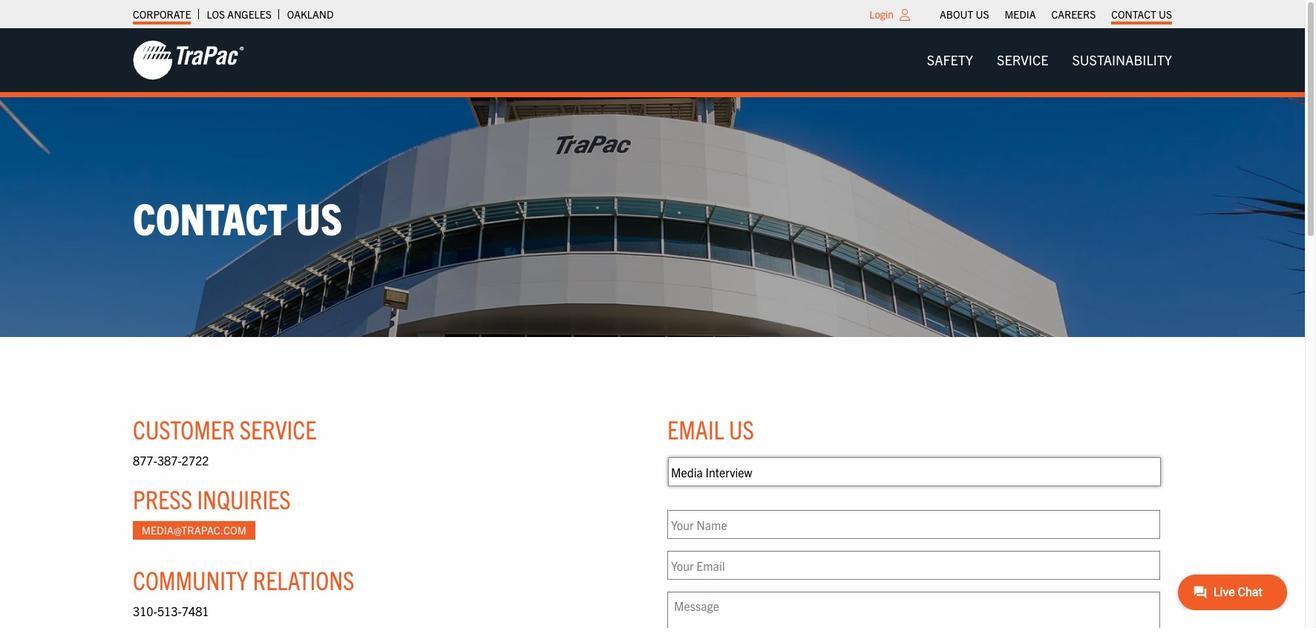 Task type: locate. For each thing, give the bounding box(es) containing it.
0 vertical spatial menu bar
[[932, 4, 1180, 25]]

1 vertical spatial menu bar
[[915, 45, 1184, 75]]

1 horizontal spatial contact us
[[1112, 7, 1172, 21]]

menu bar up 'service' link
[[932, 4, 1180, 25]]

contact us inside "menu bar"
[[1112, 7, 1172, 21]]

media@trapac.com
[[142, 524, 246, 537]]

about
[[940, 7, 974, 21]]

0 horizontal spatial contact
[[133, 190, 287, 244]]

877-387-2722
[[133, 453, 209, 468]]

light image
[[900, 9, 910, 21]]

angeles
[[227, 7, 272, 21]]

7481
[[182, 604, 209, 619]]

los
[[207, 7, 225, 21]]

0 vertical spatial service
[[997, 51, 1049, 68]]

513-
[[157, 604, 182, 619]]

relations
[[253, 564, 354, 595]]

service
[[997, 51, 1049, 68], [240, 413, 317, 445]]

2722
[[182, 453, 209, 468]]

contact
[[1112, 7, 1157, 21], [133, 190, 287, 244]]

0 vertical spatial contact
[[1112, 7, 1157, 21]]

login link
[[870, 7, 894, 21]]

0 horizontal spatial service
[[240, 413, 317, 445]]

corporate link
[[133, 4, 191, 25]]

menu bar
[[932, 4, 1180, 25], [915, 45, 1184, 75]]

community relations
[[133, 564, 354, 595]]

Message text field
[[667, 592, 1160, 628]]

media@trapac.com link
[[133, 521, 255, 540]]

1 horizontal spatial service
[[997, 51, 1049, 68]]

us
[[976, 7, 989, 21], [1159, 7, 1172, 21], [296, 190, 342, 244], [729, 413, 754, 445]]

310-
[[133, 604, 157, 619]]

1 vertical spatial contact
[[133, 190, 287, 244]]

media
[[1005, 7, 1036, 21]]

0 horizontal spatial contact us
[[133, 190, 342, 244]]

sustainability link
[[1061, 45, 1184, 75]]

contact inside contact us link
[[1112, 7, 1157, 21]]

email
[[667, 413, 724, 445]]

877-
[[133, 453, 157, 468]]

community
[[133, 564, 248, 595]]

0 vertical spatial contact us
[[1112, 7, 1172, 21]]

1 horizontal spatial contact
[[1112, 7, 1157, 21]]

contact us
[[1112, 7, 1172, 21], [133, 190, 342, 244]]

email us
[[667, 413, 754, 445]]

1 vertical spatial service
[[240, 413, 317, 445]]

menu bar down careers link
[[915, 45, 1184, 75]]



Task type: describe. For each thing, give the bounding box(es) containing it.
310-513-7481
[[133, 604, 209, 619]]

menu bar containing about us
[[932, 4, 1180, 25]]

387-
[[157, 453, 182, 468]]

careers link
[[1052, 4, 1096, 25]]

login
[[870, 7, 894, 21]]

service inside "menu bar"
[[997, 51, 1049, 68]]

1 vertical spatial contact us
[[133, 190, 342, 244]]

oakland
[[287, 7, 334, 21]]

careers
[[1052, 7, 1096, 21]]

Your Email text field
[[667, 551, 1160, 580]]

Your Name text field
[[667, 510, 1160, 539]]

safety link
[[915, 45, 985, 75]]

safety
[[927, 51, 973, 68]]

press inquiries
[[133, 482, 291, 514]]

customer
[[133, 413, 235, 445]]

los angeles link
[[207, 4, 272, 25]]

media link
[[1005, 4, 1036, 25]]

contact us link
[[1112, 4, 1172, 25]]

about us link
[[940, 4, 989, 25]]

us inside 'link'
[[976, 7, 989, 21]]

service link
[[985, 45, 1061, 75]]

about us
[[940, 7, 989, 21]]

press
[[133, 482, 192, 514]]

corporate image
[[133, 39, 244, 81]]

sustainability
[[1072, 51, 1172, 68]]

inquiries
[[197, 482, 291, 514]]

corporate
[[133, 7, 191, 21]]

los angeles
[[207, 7, 272, 21]]

oakland link
[[287, 4, 334, 25]]

menu bar containing safety
[[915, 45, 1184, 75]]

customer service
[[133, 413, 317, 445]]



Task type: vqa. For each thing, say whether or not it's contained in the screenshot.
At to the left
no



